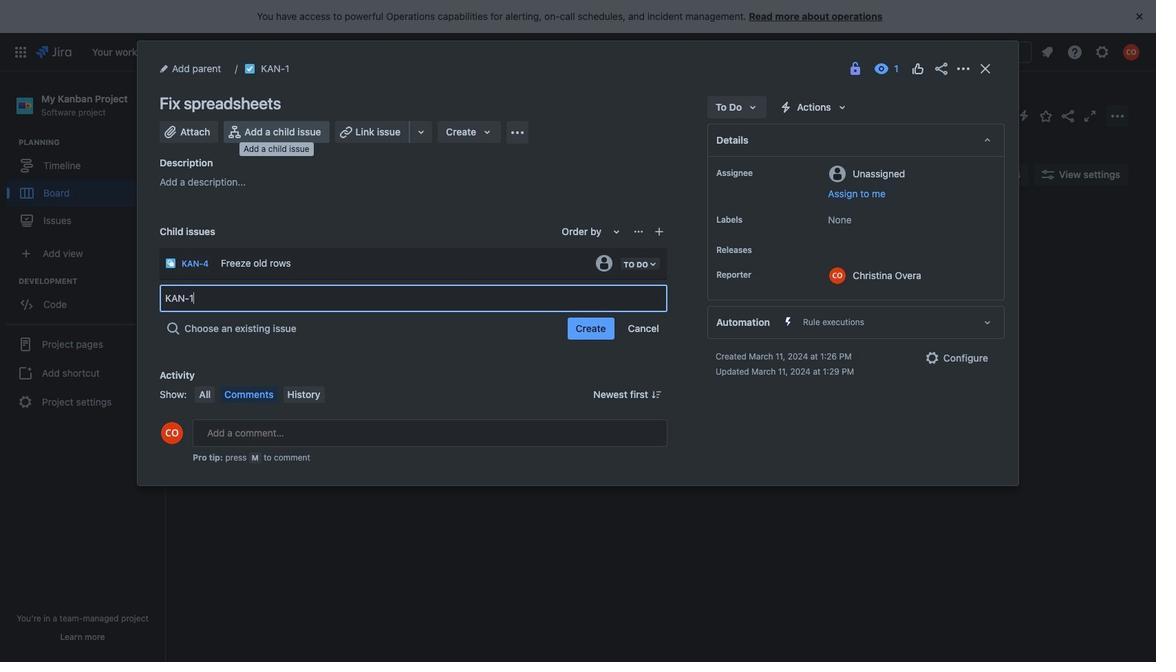 Task type: locate. For each thing, give the bounding box(es) containing it.
1 vertical spatial group
[[7, 276, 164, 323]]

issue actions image
[[633, 226, 644, 237]]

2 heading from the top
[[19, 276, 164, 287]]

1 heading from the top
[[19, 137, 164, 148]]

jira image
[[36, 44, 71, 60], [36, 44, 71, 60]]

1 vertical spatial task image
[[204, 282, 215, 293]]

group
[[7, 137, 164, 239], [7, 276, 164, 323], [6, 324, 160, 422]]

0 vertical spatial heading
[[19, 137, 164, 148]]

8 list item from the left
[[535, 33, 582, 71]]

reporter pin to top. only you can see pinned fields. image
[[754, 270, 765, 281]]

7 list item from the left
[[484, 33, 524, 71]]

None search field
[[895, 41, 1032, 63]]

tooltip
[[239, 142, 314, 156]]

details element
[[707, 124, 1005, 157]]

What needs to be done? field
[[161, 286, 666, 311]]

list
[[85, 33, 812, 71], [1035, 40, 1148, 64]]

link web pages and more image
[[413, 124, 429, 140]]

dismiss image
[[1131, 8, 1148, 25]]

1 vertical spatial heading
[[19, 276, 164, 287]]

2 vertical spatial group
[[6, 324, 160, 422]]

0 of 1 child issues complete image
[[334, 282, 345, 293]]

6 list item from the left
[[393, 33, 434, 71]]

0 of 1 child issues complete image
[[334, 282, 345, 293]]

list item
[[88, 33, 150, 71], [155, 33, 209, 71], [215, 33, 259, 71], [265, 33, 336, 71], [341, 33, 387, 71], [393, 33, 434, 71], [484, 33, 524, 71], [535, 33, 582, 71]]

Search field
[[895, 41, 1032, 63]]

heading
[[19, 137, 164, 148], [19, 276, 164, 287]]

sidebar element
[[0, 72, 165, 663]]

dialog
[[138, 41, 1018, 486]]

banner
[[0, 33, 1156, 72]]

1 horizontal spatial task image
[[244, 63, 256, 74]]

copy link to issue image
[[287, 63, 298, 74]]

menu bar
[[192, 387, 327, 403]]

Add a comment… field
[[193, 420, 667, 447]]

0 vertical spatial task image
[[244, 63, 256, 74]]

0 horizontal spatial task image
[[204, 282, 215, 293]]

4 list item from the left
[[265, 33, 336, 71]]

0 horizontal spatial list
[[85, 33, 812, 71]]

automation element
[[707, 306, 1005, 339]]

add app image
[[509, 124, 526, 141]]

3 list item from the left
[[215, 33, 259, 71]]

heading for middle group
[[19, 276, 164, 287]]

task image
[[244, 63, 256, 74], [204, 282, 215, 293]]

star kan board image
[[1038, 108, 1054, 124]]



Task type: vqa. For each thing, say whether or not it's contained in the screenshot.
the topmost heading
yes



Task type: describe. For each thing, give the bounding box(es) containing it.
assignee pin to top. only you can see pinned fields. image
[[756, 168, 767, 179]]

Search this board text field
[[194, 162, 257, 187]]

5 list item from the left
[[341, 33, 387, 71]]

1 horizontal spatial list
[[1035, 40, 1148, 64]]

labels pin to top. only you can see pinned fields. image
[[745, 215, 756, 226]]

0 vertical spatial group
[[7, 137, 164, 239]]

1 list item from the left
[[88, 33, 150, 71]]

2 list item from the left
[[155, 33, 209, 71]]

create child image
[[654, 226, 665, 237]]

primary element
[[8, 33, 812, 71]]

issue type: subtask image
[[165, 258, 176, 269]]

enter full screen image
[[1082, 108, 1098, 124]]

actions image
[[955, 61, 972, 77]]

heading for group to the top
[[19, 137, 164, 148]]

vote options: no one has voted for this issue yet. image
[[910, 61, 926, 77]]

search image
[[900, 46, 911, 57]]

more information about christina overa image
[[829, 268, 846, 284]]

close image
[[977, 61, 994, 77]]



